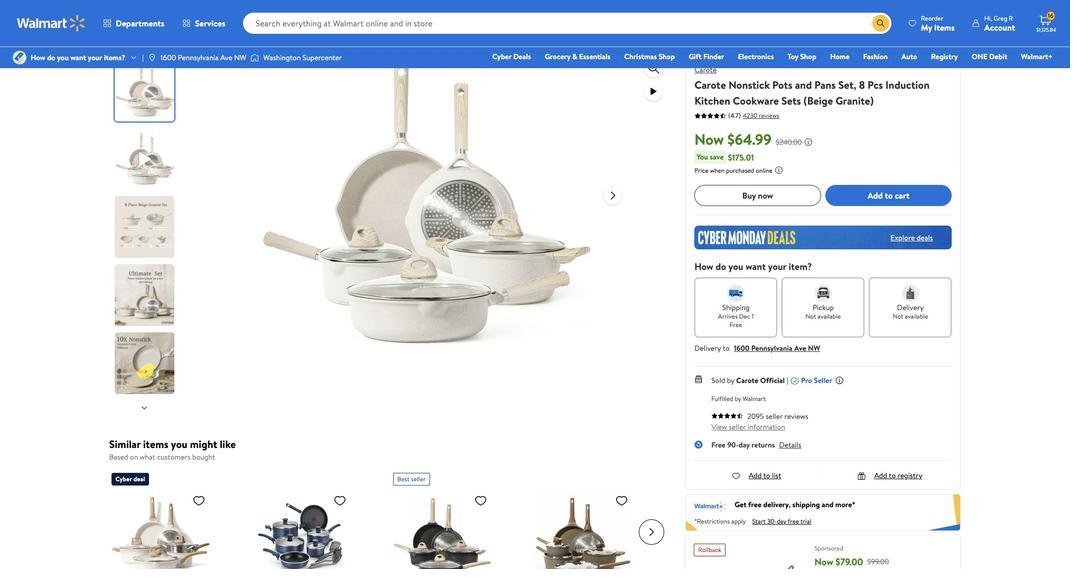 Task type: locate. For each thing, give the bounding box(es) containing it.
sponsored for sponsored
[[922, 0, 951, 9]]

ave down services at the top of page
[[220, 52, 233, 63]]

2095 seller reviews
[[748, 411, 809, 422]]

now left $79.00
[[815, 556, 834, 569]]

shop right toy
[[800, 51, 817, 62]]

sponsored
[[922, 0, 951, 9], [815, 544, 844, 553]]

services button
[[173, 11, 235, 36]]

essentials
[[579, 51, 611, 62]]

0 horizontal spatial cyber deal
[[116, 474, 145, 483]]

to left cart
[[885, 190, 893, 201]]

pennsylvania
[[178, 52, 219, 63], [752, 343, 793, 354]]

0 vertical spatial reviews
[[759, 111, 780, 120]]

nonstick
[[729, 78, 770, 92]]

cyber deals
[[493, 51, 531, 62]]

and up sets in the right top of the page
[[795, 78, 812, 92]]

| right items?
[[142, 52, 144, 63]]

carote down gift finder "link"
[[695, 64, 717, 75]]

not inside delivery not available
[[893, 312, 904, 321]]

1 shop from the left
[[659, 51, 675, 62]]

2095
[[748, 411, 764, 422]]

1 vertical spatial and
[[795, 78, 812, 92]]

registry
[[931, 51, 958, 62]]

online
[[756, 166, 773, 175]]

next media item image
[[607, 189, 620, 202]]

0 horizontal spatial nw
[[234, 52, 247, 63]]

1 horizontal spatial want
[[746, 260, 766, 273]]

1 horizontal spatial how
[[695, 260, 714, 273]]

0 horizontal spatial deal
[[133, 474, 145, 483]]

search icon image
[[877, 19, 885, 27]]

ave
[[220, 52, 233, 63], [795, 343, 807, 354]]

want left items?
[[70, 52, 86, 63]]

and left more*
[[822, 499, 834, 510]]

next image image
[[140, 404, 149, 412]]

day
[[739, 440, 750, 450], [777, 517, 787, 526]]

you inside similar items you might like based on what customers bought
[[171, 437, 188, 451]]

0 horizontal spatial product group
[[111, 469, 229, 569]]

add to favorites list, carote nonstick pots and pans set, 10 pcs granite stone kitchen cookware sets (white) image
[[193, 494, 205, 507]]

1 horizontal spatial seller
[[729, 422, 746, 432]]

customers
[[157, 452, 191, 463]]

deal down on
[[133, 474, 145, 483]]

0 horizontal spatial your
[[88, 52, 102, 63]]

1 horizontal spatial available
[[905, 312, 929, 321]]

0 horizontal spatial pennsylvania
[[178, 52, 219, 63]]

product group
[[111, 469, 229, 569], [393, 469, 511, 569]]

seller right best at left bottom
[[411, 474, 426, 483]]

one debit link
[[967, 51, 1013, 62]]

pans
[[815, 78, 836, 92]]

0 vertical spatial by
[[727, 375, 735, 386]]

seller right 2095
[[766, 411, 783, 422]]

1 not from the left
[[806, 312, 817, 321]]

day down view seller information link
[[739, 440, 750, 450]]

1 vertical spatial day
[[777, 517, 787, 526]]

product group containing cyber deal
[[111, 469, 229, 569]]

0 horizontal spatial do
[[47, 52, 55, 63]]

0 vertical spatial day
[[739, 440, 750, 450]]

 image for washington supercenter
[[251, 52, 259, 63]]

0 vertical spatial free
[[730, 320, 742, 329]]

pickup not available
[[806, 302, 841, 321]]

free left 90-
[[712, 440, 726, 450]]

delivery inside delivery not available
[[897, 302, 924, 313]]

0 vertical spatial deal
[[717, 49, 728, 58]]

purchased
[[726, 166, 755, 175]]

1 vertical spatial free
[[788, 517, 799, 526]]

day down delivery,
[[777, 517, 787, 526]]

add left cart
[[868, 190, 883, 201]]

pans"
[[818, 49, 832, 58]]

1 horizontal spatial shop
[[800, 51, 817, 62]]

christmas shop
[[625, 51, 675, 62]]

0 horizontal spatial free
[[712, 440, 726, 450]]

ave up the pro
[[795, 343, 807, 354]]

(4.7)
[[729, 111, 741, 120]]

carote nonstick pots and pans set, 8 pcs induction kitchen cookware sets (beige granite) - image 3 of 8 image
[[114, 196, 176, 258]]

1 horizontal spatial free
[[788, 517, 799, 526]]

and right "pots
[[806, 49, 816, 58]]

walmart
[[743, 394, 766, 403]]

add for add to registry
[[875, 471, 888, 481]]

cyber inside product group
[[116, 474, 132, 483]]

now up the "you"
[[695, 129, 724, 150]]

shop right christmas
[[659, 51, 675, 62]]

sponsored up reorder
[[922, 0, 951, 9]]

hi,
[[985, 13, 992, 22]]

not down intent image for delivery
[[893, 312, 904, 321]]

you for how do you want your item?
[[729, 260, 744, 273]]

0 vertical spatial ave
[[220, 52, 233, 63]]

free inside shipping arrives dec 1 free
[[730, 320, 742, 329]]

official
[[760, 375, 785, 386]]

want left item?
[[746, 260, 766, 273]]

0 horizontal spatial now
[[695, 129, 724, 150]]

$240.00
[[776, 137, 802, 147]]

now
[[695, 129, 724, 150], [815, 556, 834, 569]]

0 vertical spatial sponsored
[[922, 0, 951, 9]]

add for add to cart
[[868, 190, 883, 201]]

sponsored now $79.00 $99.00
[[815, 544, 889, 569]]

1 horizontal spatial not
[[893, 312, 904, 321]]

1 vertical spatial delivery
[[695, 343, 721, 354]]

you save $175.01
[[697, 151, 754, 163]]

reviews inside '(4.7) 4230 reviews'
[[759, 111, 780, 120]]

your left items?
[[88, 52, 102, 63]]

0 vertical spatial free
[[749, 499, 762, 510]]

you down the walmart 'image'
[[57, 52, 69, 63]]

2 vertical spatial and
[[822, 499, 834, 510]]

1 vertical spatial deal
[[133, 474, 145, 483]]

carote up walmart
[[737, 375, 759, 386]]

granite)
[[836, 94, 874, 108]]

0 horizontal spatial not
[[806, 312, 817, 321]]

1 horizontal spatial free
[[730, 320, 742, 329]]

now
[[758, 190, 774, 201]]

to left the list on the bottom right of the page
[[764, 471, 771, 481]]

1 vertical spatial by
[[735, 394, 741, 403]]

returns
[[752, 440, 775, 450]]

1600 down dec on the right bottom of page
[[734, 343, 750, 354]]

0 vertical spatial and
[[806, 49, 816, 58]]

get free delivery, shipping and more*
[[735, 499, 856, 510]]

do down the walmart 'image'
[[47, 52, 55, 63]]

1 product group from the left
[[111, 469, 229, 569]]

do for how do you want your item?
[[716, 260, 726, 273]]

0 vertical spatial want
[[70, 52, 86, 63]]

1 vertical spatial reviews
[[785, 411, 809, 422]]

delivery to 1600 pennsylvania ave nw
[[695, 343, 821, 354]]

1 vertical spatial 1600
[[734, 343, 750, 354]]

delivery not available
[[893, 302, 929, 321]]

carote down carote link
[[695, 78, 726, 92]]

| right "official" at bottom right
[[787, 375, 789, 386]]

$64.99
[[728, 129, 772, 150]]

0 vertical spatial 1600
[[161, 52, 176, 63]]

1 available from the left
[[818, 312, 841, 321]]

free right get
[[749, 499, 762, 510]]

1 vertical spatial nw
[[808, 343, 821, 354]]

0 horizontal spatial sponsored
[[815, 544, 844, 553]]

do up shipping
[[716, 260, 726, 273]]

auto link
[[897, 51, 922, 62]]

to left the registry
[[889, 471, 896, 481]]

1 horizontal spatial your
[[768, 260, 787, 273]]

2 vertical spatial you
[[171, 437, 188, 451]]

0 horizontal spatial you
[[57, 52, 69, 63]]

want
[[70, 52, 86, 63], [746, 260, 766, 273]]

grocery & essentials link
[[540, 51, 616, 62]]

add to favorites list, carote nonstick pots and pans set, 8 pcs granite stone kitchen cookware sets (black) image
[[475, 494, 487, 507]]

0 vertical spatial nw
[[234, 52, 247, 63]]

you up customers
[[171, 437, 188, 451]]

0 vertical spatial cyber deal
[[699, 49, 728, 58]]

arrives
[[718, 312, 738, 321]]

by right sold at the bottom of page
[[727, 375, 735, 386]]

seller for information
[[729, 422, 746, 432]]

sponsored up $79.00
[[815, 544, 844, 553]]

1 horizontal spatial sponsored
[[922, 0, 951, 9]]

cyber up carote link
[[699, 49, 715, 58]]

home link
[[826, 51, 855, 62]]

1 vertical spatial free
[[712, 440, 726, 450]]

fulfilled
[[712, 394, 734, 403]]

2 shop from the left
[[800, 51, 817, 62]]

0 horizontal spatial delivery
[[695, 343, 721, 354]]

 image left washington
[[251, 52, 259, 63]]

cyber deal down on
[[116, 474, 145, 483]]

grocery
[[545, 51, 571, 62]]

add to cart button
[[826, 185, 952, 206]]

reviews up details button
[[785, 411, 809, 422]]

0 horizontal spatial seller
[[411, 474, 426, 483]]

toy
[[788, 51, 799, 62]]

sponsored inside "sponsored now $79.00 $99.00"
[[815, 544, 844, 553]]

carote nonstick pots and pans set, 8 pcs induction kitchen cookware sets (beige granite) - image 4 of 8 image
[[114, 264, 176, 326]]

seller for reviews
[[766, 411, 783, 422]]

pennsylvania down services dropdown button
[[178, 52, 219, 63]]

nw left washington
[[234, 52, 247, 63]]

 image
[[148, 53, 156, 62]]

t-fal cook & strain non-stick 14-piece cookware set, recycled aluminum body, blue image
[[252, 490, 351, 569]]

30-
[[768, 517, 777, 526]]

shop for toy shop
[[800, 51, 817, 62]]

pro seller info image
[[836, 376, 844, 385]]

0 vertical spatial carote
[[695, 64, 717, 75]]

to inside 'button'
[[885, 190, 893, 201]]

add left the registry
[[875, 471, 888, 481]]

buy now
[[743, 190, 774, 201]]

price when purchased online
[[695, 166, 773, 175]]

16
[[1048, 11, 1054, 20]]

add to registry
[[875, 471, 923, 481]]

to down arrives
[[723, 343, 730, 354]]

1 horizontal spatial you
[[171, 437, 188, 451]]

1 horizontal spatial product group
[[393, 469, 511, 569]]

you up intent image for shipping
[[729, 260, 744, 273]]

do
[[47, 52, 55, 63], [716, 260, 726, 273]]

0 horizontal spatial how
[[31, 52, 45, 63]]

deal up carote link
[[717, 49, 728, 58]]

0 vertical spatial delivery
[[897, 302, 924, 313]]

kitchen
[[695, 94, 731, 108]]

0 horizontal spatial day
[[739, 440, 750, 450]]

registry
[[898, 471, 923, 481]]

1 horizontal spatial day
[[777, 517, 787, 526]]

0 horizontal spatial cyber
[[116, 474, 132, 483]]

seller inside product group
[[411, 474, 426, 483]]

2 available from the left
[[905, 312, 929, 321]]

1 horizontal spatial do
[[716, 260, 726, 273]]

1 horizontal spatial ave
[[795, 343, 807, 354]]

available
[[818, 312, 841, 321], [905, 312, 929, 321]]

add left the list on the bottom right of the page
[[749, 471, 762, 481]]

electronics link
[[734, 51, 779, 62]]

zoom image modal image
[[648, 62, 660, 75]]

0 vertical spatial you
[[57, 52, 69, 63]]

available inside the pickup not available
[[818, 312, 841, 321]]

what
[[140, 452, 155, 463]]

0 horizontal spatial available
[[818, 312, 841, 321]]

details button
[[780, 440, 802, 450]]

supercenter
[[303, 52, 342, 63]]

reviews right "4230"
[[759, 111, 780, 120]]

1 vertical spatial how
[[695, 260, 714, 273]]

registry link
[[927, 51, 963, 62]]

free down shipping
[[730, 320, 742, 329]]

to for cart
[[885, 190, 893, 201]]

1600 down departments
[[161, 52, 176, 63]]

cyber left deals
[[493, 51, 512, 62]]

you
[[57, 52, 69, 63], [729, 260, 744, 273], [171, 437, 188, 451]]

 image down the walmart 'image'
[[13, 51, 26, 64]]

0 vertical spatial your
[[88, 52, 102, 63]]

deals
[[514, 51, 531, 62]]

0 horizontal spatial reviews
[[759, 111, 780, 120]]

for "pots and pans"
[[781, 49, 832, 58]]

pennsylvania up "official" at bottom right
[[752, 343, 793, 354]]

2 product group from the left
[[393, 469, 511, 569]]

1 vertical spatial you
[[729, 260, 744, 273]]

1 horizontal spatial  image
[[251, 52, 259, 63]]

0 vertical spatial how
[[31, 52, 45, 63]]

free left the trial in the right of the page
[[788, 517, 799, 526]]

cyber down based
[[116, 474, 132, 483]]

1 horizontal spatial delivery
[[897, 302, 924, 313]]

1 vertical spatial now
[[815, 556, 834, 569]]

walmart plus image
[[695, 500, 726, 512]]

1 horizontal spatial nw
[[808, 343, 821, 354]]

how for how do you want your items?
[[31, 52, 45, 63]]

0 vertical spatial pennsylvania
[[178, 52, 219, 63]]

sets
[[782, 94, 801, 108]]

and inside carote carote nonstick pots and pans set, 8 pcs induction kitchen cookware sets (beige granite)
[[795, 78, 812, 92]]

delivery up sold at the bottom of page
[[695, 343, 721, 354]]

by for fulfilled
[[735, 394, 741, 403]]

&
[[573, 51, 578, 62]]

your left item?
[[768, 260, 787, 273]]

by
[[727, 375, 735, 386], [735, 394, 741, 403]]

walmart image
[[17, 15, 86, 32]]

1 vertical spatial do
[[716, 260, 726, 273]]

to for list
[[764, 471, 771, 481]]

2 horizontal spatial seller
[[766, 411, 783, 422]]

available down intent image for delivery
[[905, 312, 929, 321]]

your for item?
[[768, 260, 787, 273]]

1 vertical spatial pennsylvania
[[752, 343, 793, 354]]

nw up pro seller
[[808, 343, 821, 354]]

day inside get free delivery, shipping and more* 'banner'
[[777, 517, 787, 526]]

now $79.00 group
[[686, 535, 961, 569]]

available inside delivery not available
[[905, 312, 929, 321]]

1 vertical spatial cyber deal
[[116, 474, 145, 483]]

1 vertical spatial ave
[[795, 343, 807, 354]]

add inside 'button'
[[868, 190, 883, 201]]

not inside the pickup not available
[[806, 312, 817, 321]]

sold by carote official
[[712, 375, 785, 386]]

1 horizontal spatial now
[[815, 556, 834, 569]]

1 horizontal spatial |
[[787, 375, 789, 386]]

more*
[[836, 499, 856, 510]]

0 horizontal spatial  image
[[13, 51, 26, 64]]

 image
[[13, 51, 26, 64], [251, 52, 259, 63]]

1 horizontal spatial 1600
[[734, 343, 750, 354]]

0 horizontal spatial shop
[[659, 51, 675, 62]]

1 vertical spatial want
[[746, 260, 766, 273]]

delivery for not
[[897, 302, 924, 313]]

not down intent image for pickup
[[806, 312, 817, 321]]

0 horizontal spatial |
[[142, 52, 144, 63]]

delivery down intent image for delivery
[[897, 302, 924, 313]]

r
[[1009, 13, 1013, 22]]

0 horizontal spatial want
[[70, 52, 86, 63]]

 image for how do you want your items?
[[13, 51, 26, 64]]

1 vertical spatial |
[[787, 375, 789, 386]]

cyber deal up carote link
[[699, 49, 728, 58]]

1 vertical spatial carote
[[695, 78, 726, 92]]

2 horizontal spatial you
[[729, 260, 744, 273]]

and inside 'banner'
[[822, 499, 834, 510]]

1 horizontal spatial reviews
[[785, 411, 809, 422]]

pcs
[[868, 78, 883, 92]]

2 not from the left
[[893, 312, 904, 321]]

explore
[[891, 232, 915, 243]]

might
[[190, 437, 217, 451]]

by right fulfilled
[[735, 394, 741, 403]]

1 vertical spatial sponsored
[[815, 544, 844, 553]]

bought
[[192, 452, 215, 463]]

seller down 4.7026 stars out of 5, based on 2095 seller reviews element on the right bottom of page
[[729, 422, 746, 432]]

1 vertical spatial your
[[768, 260, 787, 273]]

available down intent image for pickup
[[818, 312, 841, 321]]



Task type: describe. For each thing, give the bounding box(es) containing it.
cyber deal inside product group
[[116, 474, 145, 483]]

intent image for pickup image
[[815, 285, 832, 302]]

delivery for to
[[695, 343, 721, 354]]

sold
[[712, 375, 726, 386]]

shipping arrives dec 1 free
[[718, 302, 754, 329]]

reviews for 2095 seller reviews
[[785, 411, 809, 422]]

carote nonstick pots and pans set, 8 pcs induction kitchen cookware sets (beige granite) - image 1 of 8 image
[[114, 60, 176, 122]]

similar items you might like based on what customers bought
[[109, 437, 236, 463]]

learn more about strikethrough prices image
[[805, 138, 813, 146]]

rollback
[[698, 545, 722, 554]]

0 vertical spatial now
[[695, 129, 724, 150]]

carote nonstick pots and pans set, 8 pcs induction kitchen cookware sets (beige granite) - image 5 of 8 image
[[114, 333, 176, 394]]

how for how do you want your item?
[[695, 260, 714, 273]]

departments button
[[94, 11, 173, 36]]

1600 pennsylvania ave nw
[[161, 52, 247, 63]]

to for registry
[[889, 471, 896, 481]]

list
[[772, 471, 782, 481]]

(4.7) 4230 reviews
[[729, 111, 780, 120]]

trial
[[801, 517, 812, 526]]

available for pickup
[[818, 312, 841, 321]]

0 horizontal spatial 1600
[[161, 52, 176, 63]]

hi, greg r account
[[985, 13, 1016, 33]]

christmas
[[625, 51, 657, 62]]

rachael ray 15-piece classic brights nonstick pots and pans/cookware set, red gradient image
[[694, 561, 806, 569]]

on
[[130, 452, 138, 463]]

$1,125.84
[[1037, 26, 1057, 33]]

Walmart Site-Wide search field
[[243, 13, 892, 34]]

add to favorites list, carote nonstick granite cookware sets, 10 pcs brown granite pots and pans set, induction stone kitchen cooking set image
[[616, 494, 628, 507]]

view video image
[[648, 85, 660, 98]]

cookware
[[733, 94, 779, 108]]

view seller information link
[[712, 422, 786, 432]]

reorder
[[921, 13, 944, 22]]

2 vertical spatial carote
[[737, 375, 759, 386]]

one debit
[[972, 51, 1008, 62]]

you for how do you want your items?
[[57, 52, 69, 63]]

apply
[[732, 517, 746, 526]]

fashion link
[[859, 51, 893, 62]]

want for item?
[[746, 260, 766, 273]]

1 horizontal spatial pennsylvania
[[752, 343, 793, 354]]

you
[[697, 152, 708, 162]]

and for pots
[[795, 78, 812, 92]]

similar
[[109, 437, 141, 451]]

not for pickup
[[806, 312, 817, 321]]

sponsored for sponsored now $79.00 $99.00
[[815, 544, 844, 553]]

4230
[[743, 111, 758, 120]]

view
[[712, 422, 727, 432]]

get
[[735, 499, 747, 510]]

carote nonstick pots and pans set, 8 pcs granite stone kitchen cookware sets (black) image
[[393, 490, 492, 569]]

how do you want your item?
[[695, 260, 812, 273]]

pick
[[763, 49, 775, 58]]

(beige
[[804, 94, 833, 108]]

carote link
[[695, 64, 717, 75]]

1600 pennsylvania ave nw button
[[734, 343, 821, 354]]

0 horizontal spatial ave
[[220, 52, 233, 63]]

shipping
[[723, 302, 750, 313]]

pickup
[[813, 302, 834, 313]]

explore deals
[[891, 232, 933, 243]]

shop for christmas shop
[[659, 51, 675, 62]]

greg
[[994, 13, 1008, 22]]

shipping
[[793, 499, 820, 510]]

and for shipping
[[822, 499, 834, 510]]

popular pick
[[741, 49, 775, 58]]

intent image for delivery image
[[902, 285, 919, 302]]

your for items?
[[88, 52, 102, 63]]

departments
[[116, 17, 164, 29]]

product group containing best seller
[[393, 469, 511, 569]]

cart
[[895, 190, 910, 201]]

carote nonstick pots and pans set, 8 pcs induction kitchen cookware sets (beige granite) - image 2 of 8 image
[[114, 128, 176, 190]]

0 horizontal spatial free
[[749, 499, 762, 510]]

dec
[[739, 312, 751, 321]]

gift finder link
[[684, 51, 729, 62]]

carote nonstick granite cookware sets, 10 pcs brown granite pots and pans set, induction stone kitchen cooking set image
[[534, 490, 633, 569]]

grocery & essentials
[[545, 51, 611, 62]]

do for how do you want your items?
[[47, 52, 55, 63]]

debit
[[990, 51, 1008, 62]]

items
[[143, 437, 168, 451]]

now $64.99
[[695, 129, 772, 150]]

available for delivery
[[905, 312, 929, 321]]

delivery,
[[764, 499, 791, 510]]

legal information image
[[775, 166, 783, 174]]

details
[[780, 440, 802, 450]]

induction
[[886, 78, 930, 92]]

$175.01
[[728, 151, 754, 163]]

add to list button
[[732, 471, 782, 481]]

walmart+ link
[[1017, 51, 1058, 62]]

want for items?
[[70, 52, 86, 63]]

auto
[[902, 51, 918, 62]]

walmart+
[[1022, 51, 1053, 62]]

pro seller
[[801, 375, 833, 386]]

add for add to list
[[749, 471, 762, 481]]

start
[[753, 517, 766, 526]]

gift finder
[[689, 51, 725, 62]]

explore deals link
[[887, 228, 938, 247]]

carote nonstick pots and pans set, 8 pcs induction kitchen cookware sets (beige granite) image
[[257, 33, 595, 372]]

4230 reviews link
[[741, 111, 780, 120]]

*restrictions apply
[[695, 517, 746, 526]]

pots
[[773, 78, 793, 92]]

1 horizontal spatial cyber deal
[[699, 49, 728, 58]]

carote nonstick pots and pans set, 10 pcs granite stone kitchen cookware sets (white) image
[[111, 490, 210, 569]]

fulfilled by walmart
[[712, 394, 766, 403]]

fashion
[[864, 51, 888, 62]]

buy
[[743, 190, 756, 201]]

when
[[710, 166, 725, 175]]

get free delivery, shipping and more* banner
[[686, 494, 961, 531]]

item?
[[789, 260, 812, 273]]

2 horizontal spatial cyber
[[699, 49, 715, 58]]

gift
[[689, 51, 702, 62]]

to for 1600
[[723, 343, 730, 354]]

reviews for (4.7) 4230 reviews
[[759, 111, 780, 120]]

1 horizontal spatial cyber
[[493, 51, 512, 62]]

add to registry button
[[858, 471, 923, 481]]

christmas shop link
[[620, 51, 680, 62]]

"pots
[[791, 49, 805, 58]]

washington supercenter
[[263, 52, 342, 63]]

Search search field
[[243, 13, 892, 34]]

home
[[830, 51, 850, 62]]

popular
[[741, 49, 762, 58]]

deal inside product group
[[133, 474, 145, 483]]

cyber deals link
[[488, 51, 536, 62]]

add to favorites list, carote nonstick pots and pans set, 8 pcs induction kitchen cookware sets (beige granite) image
[[648, 38, 660, 52]]

by for sold
[[727, 375, 735, 386]]

next slide for similar items you might like list image
[[639, 519, 665, 545]]

4.7026 stars out of 5, based on 2095 seller reviews element
[[712, 413, 743, 419]]

$79.00
[[836, 556, 863, 569]]

day for 90-
[[739, 440, 750, 450]]

now inside "sponsored now $79.00 $99.00"
[[815, 556, 834, 569]]

1 horizontal spatial deal
[[717, 49, 728, 58]]

cyber monday deals image
[[695, 226, 952, 250]]

reorder my items
[[921, 13, 955, 33]]

add to favorites list, t-fal cook & strain non-stick 14-piece cookware set, recycled aluminum body, blue image
[[334, 494, 346, 507]]

best
[[397, 474, 410, 483]]

day for 30-
[[777, 517, 787, 526]]

not for delivery
[[893, 312, 904, 321]]

start 30-day free trial
[[753, 517, 812, 526]]

intent image for shipping image
[[728, 285, 745, 302]]

you for similar items you might like based on what customers bought
[[171, 437, 188, 451]]

0 vertical spatial |
[[142, 52, 144, 63]]



Task type: vqa. For each thing, say whether or not it's contained in the screenshot.
Pickup 'available'
yes



